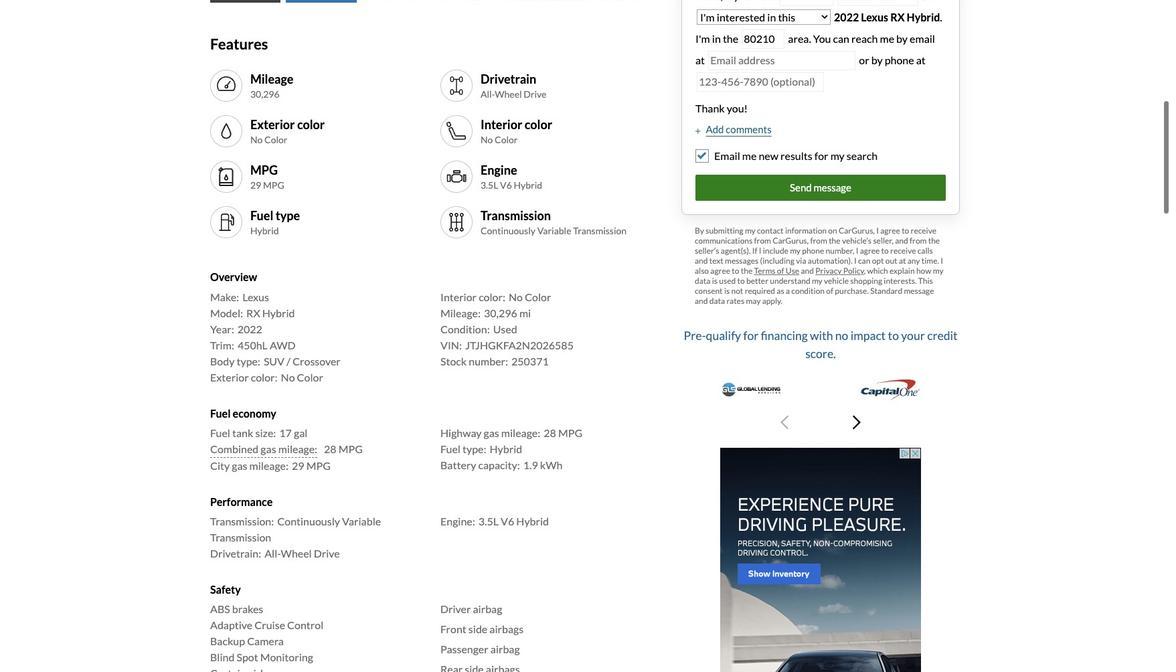 Task type: vqa. For each thing, say whether or not it's contained in the screenshot.


Task type: describe. For each thing, give the bounding box(es) containing it.
airbags
[[490, 623, 524, 635]]

blind
[[210, 651, 235, 664]]

exterior color image
[[216, 121, 237, 142]]

mileage:
[[440, 306, 481, 319]]

fuel tank size: 17 gal combined gas mileage: 28 mpg city gas mileage: 29 mpg
[[210, 426, 363, 472]]

color for interior color
[[525, 117, 552, 132]]

add comments button
[[696, 122, 772, 137]]

via
[[796, 256, 806, 266]]

color inside make: lexus model: rx hybrid year: 2022 trim: 450hl awd body type: suv / crossover exterior color: no color
[[297, 371, 323, 383]]

(including
[[760, 256, 795, 266]]

you!
[[727, 102, 748, 115]]

i right time.
[[941, 256, 943, 266]]

gas inside highway gas mileage: 28 mpg fuel type: hybrid battery capacity: 1.9 kwh
[[484, 426, 499, 439]]

hybrid inside make: lexus model: rx hybrid year: 2022 trim: 450hl awd body type: suv / crossover exterior color: no color
[[262, 306, 295, 319]]

450hl
[[238, 339, 268, 351]]

exterior inside make: lexus model: rx hybrid year: 2022 trim: 450hl awd body type: suv / crossover exterior color: no color
[[210, 371, 249, 383]]

driver
[[440, 603, 471, 615]]

email
[[714, 150, 740, 162]]

send
[[790, 181, 812, 193]]

hybrid down the "1.9"
[[516, 515, 549, 528]]

stock
[[440, 355, 467, 367]]

color for interior color: no color mileage: 30,296 mi condition: used vin: jtjhgkfa2n2026585 stock number: 250371
[[525, 290, 551, 303]]

vin:
[[440, 339, 462, 351]]

3 from from the left
[[910, 235, 927, 245]]

transmission inside continuously variable transmission
[[210, 531, 271, 544]]

area. you can reach me by email at
[[696, 32, 935, 67]]

also
[[695, 266, 709, 276]]

, which explain how my data is used to better understand my vehicle shopping interests. this consent is not required as a condition of purchase. standard message and data rates may apply.
[[695, 266, 944, 306]]

1 horizontal spatial gas
[[261, 442, 276, 455]]

at inside area. you can reach me by email at
[[696, 54, 705, 67]]

qualify
[[706, 329, 741, 343]]

safety
[[210, 583, 241, 596]]

shopping
[[850, 276, 882, 286]]

v6 for engine
[[500, 179, 512, 191]]

fuel for tank
[[210, 426, 230, 439]]

no for exterior color no color
[[250, 134, 263, 145]]

thank you!
[[696, 102, 748, 115]]

at inside by submitting my contact information on cargurus, i agree to receive communications from cargurus, from the vehicle's seller, and from the seller's agent(s). if i include my phone number, i agree to receive calls and text messages (including via automation). i can opt out at any time. i also agree to the
[[899, 256, 906, 266]]

how
[[916, 266, 931, 276]]

29 inside fuel tank size: 17 gal combined gas mileage: 28 mpg city gas mileage: 29 mpg
[[292, 459, 304, 472]]

drivetrain all-wheel drive
[[481, 72, 547, 100]]

color for exterior color no color
[[264, 134, 287, 145]]

engine image
[[446, 166, 467, 188]]

pre-
[[684, 329, 706, 343]]

1 horizontal spatial rx
[[890, 11, 905, 24]]

drivetrain
[[481, 72, 536, 86]]

economy
[[233, 407, 276, 420]]

with
[[810, 329, 833, 343]]

1 horizontal spatial transmission
[[481, 208, 551, 223]]

0 vertical spatial phone
[[885, 54, 914, 67]]

which
[[867, 266, 888, 276]]

30,296 inside mileage 30,296
[[250, 88, 280, 100]]

to inside pre-qualify for financing with no impact to your credit score.
[[888, 329, 899, 343]]

transmission image
[[446, 212, 467, 233]]

terms of use link
[[754, 266, 799, 276]]

hybrid inside fuel type hybrid
[[250, 225, 279, 236]]

view vehicle photo 1 image
[[210, 0, 281, 3]]

continuously variable transmission
[[210, 515, 381, 544]]

mileage: inside highway gas mileage: 28 mpg fuel type: hybrid battery capacity: 1.9 kwh
[[501, 426, 540, 439]]

1 from from the left
[[754, 235, 771, 245]]

to right "seller,"
[[902, 225, 909, 235]]

any
[[908, 256, 920, 266]]

1 horizontal spatial is
[[724, 286, 730, 296]]

mileage
[[250, 72, 294, 86]]

seller's
[[695, 245, 719, 256]]

1 vertical spatial me
[[742, 150, 757, 162]]

hybrid up "email"
[[907, 11, 940, 24]]

used
[[719, 276, 736, 286]]

policy
[[843, 266, 864, 276]]

credit
[[927, 329, 958, 343]]

type: inside highway gas mileage: 28 mpg fuel type: hybrid battery capacity: 1.9 kwh
[[463, 442, 486, 455]]

email me new results for my search
[[714, 150, 878, 162]]

use
[[786, 266, 799, 276]]

submitting
[[706, 225, 743, 235]]

consent
[[695, 286, 723, 296]]

1 horizontal spatial agree
[[860, 245, 880, 256]]

continuously inside transmission continuously variable transmission
[[481, 225, 536, 236]]

and left text
[[695, 256, 708, 266]]

rates
[[727, 296, 744, 306]]

type: inside make: lexus model: rx hybrid year: 2022 trim: 450hl awd body type: suv / crossover exterior color: no color
[[237, 355, 260, 367]]

2 vertical spatial mileage:
[[249, 459, 289, 472]]

score.
[[805, 347, 836, 361]]

combined
[[210, 442, 259, 455]]

used
[[493, 322, 517, 335]]

by
[[695, 225, 704, 235]]

v6 for engine:
[[501, 515, 514, 528]]

and right use in the top right of the page
[[801, 266, 814, 276]]

may
[[746, 296, 761, 306]]

tank
[[232, 426, 253, 439]]

continuously inside continuously variable transmission
[[277, 515, 340, 528]]

the inside . i'm in the
[[723, 32, 738, 45]]

size:
[[255, 426, 276, 439]]

information
[[785, 225, 827, 235]]

28 inside fuel tank size: 17 gal combined gas mileage: 28 mpg city gas mileage: 29 mpg
[[324, 442, 336, 455]]

jtjhgkfa2n2026585
[[465, 339, 574, 351]]

view vehicle photo 5 image
[[514, 0, 584, 3]]

variable inside transmission continuously variable transmission
[[537, 225, 571, 236]]

drivetrain image
[[446, 75, 467, 97]]

0 horizontal spatial gas
[[232, 459, 247, 472]]

17
[[279, 426, 292, 439]]

driver airbag
[[440, 603, 502, 615]]

1 horizontal spatial cargurus,
[[839, 225, 875, 235]]

and inside , which explain how my data is used to better understand my vehicle shopping interests. this consent is not required as a condition of purchase. standard message and data rates may apply.
[[695, 296, 708, 306]]

brakes
[[232, 603, 263, 615]]

privacy
[[816, 266, 842, 276]]

the up time.
[[928, 235, 940, 245]]

model:
[[210, 306, 243, 319]]

0 vertical spatial of
[[777, 266, 784, 276]]

my right include
[[790, 245, 801, 256]]

lexus for model:
[[242, 290, 269, 303]]

my left contact on the right of page
[[745, 225, 756, 235]]

not
[[731, 286, 743, 296]]

my right "how"
[[933, 266, 944, 276]]

i'm
[[696, 32, 710, 45]]

airbag for driver airbag
[[473, 603, 502, 615]]

camera
[[247, 635, 284, 647]]

and right "seller,"
[[895, 235, 908, 245]]

passenger
[[440, 643, 488, 656]]

1 vertical spatial data
[[709, 296, 725, 306]]

3.5l for engine
[[481, 179, 498, 191]]

,
[[864, 266, 866, 276]]

opt
[[872, 256, 884, 266]]

or by phone at
[[859, 54, 926, 67]]

agent(s).
[[721, 245, 751, 256]]

interior for color:
[[440, 290, 477, 303]]

28 inside highway gas mileage: 28 mpg fuel type: hybrid battery capacity: 1.9 kwh
[[544, 426, 556, 439]]

interior for color
[[481, 117, 522, 132]]

the up automation).
[[829, 235, 841, 245]]

comments
[[726, 123, 772, 136]]

0 vertical spatial data
[[695, 276, 711, 286]]

standard
[[870, 286, 902, 296]]

passenger airbag
[[440, 643, 520, 656]]

drivetrain: all-wheel drive
[[210, 547, 340, 560]]

this
[[918, 276, 933, 286]]

can inside area. you can reach me by email at
[[833, 32, 850, 45]]

type
[[276, 208, 300, 223]]

vehicle
[[824, 276, 849, 286]]

can inside by submitting my contact information on cargurus, i agree to receive communications from cargurus, from the vehicle's seller, and from the seller's agent(s). if i include my phone number, i agree to receive calls and text messages (including via automation). i can opt out at any time. i also agree to the
[[858, 256, 871, 266]]

my left vehicle
[[812, 276, 823, 286]]

drive for drivetrain:
[[314, 547, 340, 560]]

0 horizontal spatial cargurus,
[[773, 235, 809, 245]]

1 vertical spatial mileage:
[[278, 442, 317, 455]]

all- for drivetrain
[[481, 88, 495, 100]]

interests.
[[884, 276, 917, 286]]

by submitting my contact information on cargurus, i agree to receive communications from cargurus, from the vehicle's seller, and from the seller's agent(s). if i include my phone number, i agree to receive calls and text messages (including via automation). i can opt out at any time. i also agree to the
[[695, 225, 943, 276]]

control
[[287, 619, 324, 631]]

color: inside the interior color: no color mileage: 30,296 mi condition: used vin: jtjhgkfa2n2026585 stock number: 250371
[[479, 290, 505, 303]]

fuel for economy
[[210, 407, 231, 420]]

email
[[910, 32, 935, 45]]



Task type: locate. For each thing, give the bounding box(es) containing it.
interior inside the interior color: no color mileage: 30,296 mi condition: used vin: jtjhgkfa2n2026585 stock number: 250371
[[440, 290, 477, 303]]

from up the (including
[[754, 235, 771, 245]]

gal
[[294, 426, 308, 439]]

0 horizontal spatial 30,296
[[250, 88, 280, 100]]

interior color no color
[[481, 117, 552, 145]]

drive down drivetrain
[[524, 88, 547, 100]]

1 vertical spatial lexus
[[242, 290, 269, 303]]

results
[[781, 150, 813, 162]]

wheel down drivetrain
[[495, 88, 522, 100]]

1 horizontal spatial phone
[[885, 54, 914, 67]]

interior color image
[[446, 121, 467, 142]]

0 horizontal spatial color:
[[251, 371, 278, 383]]

from left on
[[810, 235, 827, 245]]

by
[[896, 32, 908, 45], [871, 54, 883, 67]]

no for interior color no color
[[481, 134, 493, 145]]

crossover
[[293, 355, 341, 367]]

hybrid inside engine 3.5l v6 hybrid
[[514, 179, 542, 191]]

Last name field
[[838, 0, 918, 6]]

color:
[[479, 290, 505, 303], [251, 371, 278, 383]]

0 vertical spatial 29
[[250, 179, 261, 191]]

1 horizontal spatial 28
[[544, 426, 556, 439]]

rx right model:
[[246, 306, 260, 319]]

1 horizontal spatial drive
[[524, 88, 547, 100]]

0 horizontal spatial drive
[[314, 547, 340, 560]]

1 vertical spatial interior
[[440, 290, 477, 303]]

interior inside interior color no color
[[481, 117, 522, 132]]

/
[[287, 355, 291, 367]]

1 horizontal spatial 30,296
[[484, 306, 517, 319]]

color
[[297, 117, 325, 132], [525, 117, 552, 132]]

from up any
[[910, 235, 927, 245]]

type: down 450hl
[[237, 355, 260, 367]]

2022 inside make: lexus model: rx hybrid year: 2022 trim: 450hl awd body type: suv / crossover exterior color: no color
[[237, 322, 262, 335]]

2022 up 450hl
[[237, 322, 262, 335]]

me left new on the top of the page
[[742, 150, 757, 162]]

cargurus, up via
[[773, 235, 809, 245]]

receive up the calls at the right top of page
[[911, 225, 937, 235]]

fuel up combined
[[210, 426, 230, 439]]

1 vertical spatial gas
[[261, 442, 276, 455]]

1 vertical spatial 28
[[324, 442, 336, 455]]

data left rates
[[709, 296, 725, 306]]

advertisement element
[[720, 448, 921, 672]]

battery
[[440, 458, 476, 471]]

gas right highway
[[484, 426, 499, 439]]

engine 3.5l v6 hybrid
[[481, 163, 542, 191]]

1 horizontal spatial me
[[880, 32, 894, 45]]

1 horizontal spatial continuously
[[481, 225, 536, 236]]

0 vertical spatial rx
[[890, 11, 905, 24]]

area.
[[788, 32, 811, 45]]

0 vertical spatial 2022
[[834, 11, 859, 24]]

transmission
[[481, 208, 551, 223], [573, 225, 627, 236], [210, 531, 271, 544]]

v6
[[500, 179, 512, 191], [501, 515, 514, 528]]

1 vertical spatial can
[[858, 256, 871, 266]]

0 horizontal spatial agree
[[710, 266, 730, 276]]

exterior down body
[[210, 371, 249, 383]]

as
[[777, 286, 784, 296]]

2 horizontal spatial at
[[916, 54, 926, 67]]

side
[[469, 623, 488, 635]]

0 vertical spatial transmission
[[481, 208, 551, 223]]

or
[[859, 54, 869, 67]]

no inside exterior color no color
[[250, 134, 263, 145]]

mpg inside highway gas mileage: 28 mpg fuel type: hybrid battery capacity: 1.9 kwh
[[558, 426, 583, 439]]

your
[[901, 329, 925, 343]]

me down the 2022 lexus rx hybrid
[[880, 32, 894, 45]]

features
[[210, 35, 268, 53]]

no right the interior color image
[[481, 134, 493, 145]]

0 vertical spatial color:
[[479, 290, 505, 303]]

no right exterior color image
[[250, 134, 263, 145]]

mpg 29 mpg
[[250, 163, 284, 191]]

at down i'm
[[696, 54, 705, 67]]

my left search
[[831, 150, 845, 162]]

continuously up drivetrain: all-wheel drive
[[277, 515, 340, 528]]

1 vertical spatial v6
[[501, 515, 514, 528]]

1 horizontal spatial all-
[[481, 88, 495, 100]]

for right qualify
[[743, 329, 759, 343]]

color inside exterior color no color
[[264, 134, 287, 145]]

abs brakes adaptive cruise control backup camera blind spot monitoring
[[210, 603, 324, 664]]

0 horizontal spatial variable
[[342, 515, 381, 528]]

30,296 inside the interior color: no color mileage: 30,296 mi condition: used vin: jtjhgkfa2n2026585 stock number: 250371
[[484, 306, 517, 319]]

0 horizontal spatial by
[[871, 54, 883, 67]]

mileage:
[[501, 426, 540, 439], [278, 442, 317, 455], [249, 459, 289, 472]]

color down the crossover at the bottom of page
[[297, 371, 323, 383]]

1 vertical spatial type:
[[463, 442, 486, 455]]

1 vertical spatial color:
[[251, 371, 278, 383]]

0 vertical spatial by
[[896, 32, 908, 45]]

fuel economy
[[210, 407, 276, 420]]

to right the used
[[737, 276, 745, 286]]

mileage 30,296
[[250, 72, 294, 100]]

include
[[763, 245, 789, 256]]

2 from from the left
[[810, 235, 827, 245]]

2 horizontal spatial transmission
[[573, 225, 627, 236]]

lexus for rx
[[861, 11, 888, 24]]

cruise
[[255, 619, 285, 631]]

1 horizontal spatial can
[[858, 256, 871, 266]]

color inside the interior color: no color mileage: 30,296 mi condition: used vin: jtjhgkfa2n2026585 stock number: 250371
[[525, 290, 551, 303]]

the left terms
[[741, 266, 753, 276]]

of left use in the top right of the page
[[777, 266, 784, 276]]

0 vertical spatial message
[[814, 181, 851, 193]]

1 vertical spatial 3.5l
[[478, 515, 499, 528]]

no inside the interior color: no color mileage: 30,296 mi condition: used vin: jtjhgkfa2n2026585 stock number: 250371
[[509, 290, 523, 303]]

1 horizontal spatial 29
[[292, 459, 304, 472]]

data down text
[[695, 276, 711, 286]]

v6 down engine on the top left of the page
[[500, 179, 512, 191]]

chevron right image
[[853, 415, 861, 431]]

for inside pre-qualify for financing with no impact to your credit score.
[[743, 329, 759, 343]]

continuously right transmission 'icon'
[[481, 225, 536, 236]]

text
[[709, 256, 723, 266]]

message down "how"
[[904, 286, 934, 296]]

gas down combined
[[232, 459, 247, 472]]

1 vertical spatial phone
[[802, 245, 824, 256]]

0 vertical spatial wheel
[[495, 88, 522, 100]]

2022 lexus rx hybrid
[[834, 11, 940, 24]]

type: down highway
[[463, 442, 486, 455]]

agree right also
[[710, 266, 730, 276]]

gas down size:
[[261, 442, 276, 455]]

0 vertical spatial variable
[[537, 225, 571, 236]]

1 horizontal spatial from
[[810, 235, 827, 245]]

hybrid down engine on the top left of the page
[[514, 179, 542, 191]]

send message button
[[696, 175, 946, 201]]

1 color from the left
[[297, 117, 325, 132]]

Zip code field
[[742, 30, 785, 49]]

suv
[[264, 355, 284, 367]]

2022 up reach
[[834, 11, 859, 24]]

body
[[210, 355, 235, 367]]

tab list
[[210, 0, 660, 3]]

3.5l down engine on the top left of the page
[[481, 179, 498, 191]]

2 horizontal spatial gas
[[484, 426, 499, 439]]

fuel inside fuel type hybrid
[[250, 208, 273, 223]]

calls
[[918, 245, 933, 256]]

color for interior color no color
[[495, 134, 518, 145]]

1 horizontal spatial lexus
[[861, 11, 888, 24]]

0 vertical spatial 3.5l
[[481, 179, 498, 191]]

view vehicle photo 6 image
[[590, 0, 660, 3]]

for right "results"
[[815, 150, 828, 162]]

1 vertical spatial 29
[[292, 459, 304, 472]]

1 horizontal spatial of
[[826, 286, 833, 296]]

mpg image
[[216, 166, 237, 188]]

to left your
[[888, 329, 899, 343]]

fuel inside fuel tank size: 17 gal combined gas mileage: 28 mpg city gas mileage: 29 mpg
[[210, 426, 230, 439]]

view vehicle photo 2 image
[[286, 0, 357, 3]]

view vehicle photo 4 image
[[438, 0, 508, 3]]

color: up used
[[479, 290, 505, 303]]

1 vertical spatial message
[[904, 286, 934, 296]]

purchase.
[[835, 286, 869, 296]]

i left ,
[[854, 256, 857, 266]]

exterior down mileage 30,296
[[250, 117, 295, 132]]

0 horizontal spatial from
[[754, 235, 771, 245]]

if
[[752, 245, 757, 256]]

fuel up battery
[[440, 442, 461, 455]]

0 vertical spatial all-
[[481, 88, 495, 100]]

message inside send message button
[[814, 181, 851, 193]]

0 vertical spatial me
[[880, 32, 894, 45]]

to inside , which explain how my data is used to better understand my vehicle shopping interests. this consent is not required as a condition of purchase. standard message and data rates may apply.
[[737, 276, 745, 286]]

mileage: up the "1.9"
[[501, 426, 540, 439]]

is left not
[[724, 286, 730, 296]]

1 horizontal spatial by
[[896, 32, 908, 45]]

mi
[[519, 306, 531, 319]]

color up engine on the top left of the page
[[495, 134, 518, 145]]

0 vertical spatial agree
[[880, 225, 900, 235]]

no inside make: lexus model: rx hybrid year: 2022 trim: 450hl awd body type: suv / crossover exterior color: no color
[[281, 371, 295, 383]]

1 vertical spatial variable
[[342, 515, 381, 528]]

required
[[745, 286, 775, 296]]

1 vertical spatial receive
[[890, 245, 916, 256]]

airbag down 'airbags'
[[491, 643, 520, 656]]

all- down drivetrain
[[481, 88, 495, 100]]

receive up explain
[[890, 245, 916, 256]]

airbag for passenger airbag
[[491, 643, 520, 656]]

color up mi
[[525, 290, 551, 303]]

abs
[[210, 603, 230, 615]]

terms of use and privacy policy
[[754, 266, 864, 276]]

Email address email field
[[708, 51, 856, 70]]

no up mi
[[509, 290, 523, 303]]

exterior color no color
[[250, 117, 325, 145]]

exterior inside exterior color no color
[[250, 117, 295, 132]]

0 horizontal spatial of
[[777, 266, 784, 276]]

agree up out
[[880, 225, 900, 235]]

2 color from the left
[[525, 117, 552, 132]]

is left the used
[[712, 276, 718, 286]]

pre-qualify for financing with no impact to your credit score. button
[[681, 322, 960, 443]]

apply.
[[762, 296, 783, 306]]

all- down continuously variable transmission
[[265, 547, 281, 560]]

0 horizontal spatial for
[[743, 329, 759, 343]]

is
[[712, 276, 718, 286], [724, 286, 730, 296]]

message inside , which explain how my data is used to better understand my vehicle shopping interests. this consent is not required as a condition of purchase. standard message and data rates may apply.
[[904, 286, 934, 296]]

0 vertical spatial mileage:
[[501, 426, 540, 439]]

type:
[[237, 355, 260, 367], [463, 442, 486, 455]]

0 horizontal spatial message
[[814, 181, 851, 193]]

0 horizontal spatial 28
[[324, 442, 336, 455]]

color: inside make: lexus model: rx hybrid year: 2022 trim: 450hl awd body type: suv / crossover exterior color: no color
[[251, 371, 278, 383]]

2022
[[834, 11, 859, 24], [237, 322, 262, 335]]

engine
[[481, 163, 517, 177]]

explain
[[890, 266, 915, 276]]

0 horizontal spatial transmission
[[210, 531, 271, 544]]

at down "email"
[[916, 54, 926, 67]]

no
[[250, 134, 263, 145], [481, 134, 493, 145], [509, 290, 523, 303], [281, 371, 295, 383]]

to up which
[[881, 245, 889, 256]]

no for interior color: no color mileage: 30,296 mi condition: used vin: jtjhgkfa2n2026585 stock number: 250371
[[509, 290, 523, 303]]

exterior
[[250, 117, 295, 132], [210, 371, 249, 383]]

0 vertical spatial gas
[[484, 426, 499, 439]]

automation).
[[808, 256, 853, 266]]

Phone (optional) telephone field
[[697, 73, 824, 92]]

30,296 down mileage
[[250, 88, 280, 100]]

1 horizontal spatial color:
[[479, 290, 505, 303]]

wheel
[[495, 88, 522, 100], [281, 547, 312, 560]]

wheel for drivetrain
[[495, 88, 522, 100]]

in
[[712, 32, 721, 45]]

color for exterior color
[[297, 117, 325, 132]]

lexus
[[861, 11, 888, 24], [242, 290, 269, 303]]

airbag
[[473, 603, 502, 615], [491, 643, 520, 656]]

interior up mileage:
[[440, 290, 477, 303]]

at right out
[[899, 256, 906, 266]]

0 vertical spatial receive
[[911, 225, 937, 235]]

1 vertical spatial by
[[871, 54, 883, 67]]

make:
[[210, 290, 239, 303]]

to down agent(s).
[[732, 266, 739, 276]]

0 horizontal spatial type:
[[237, 355, 260, 367]]

impact
[[851, 329, 886, 343]]

fuel left type
[[250, 208, 273, 223]]

spot
[[237, 651, 258, 664]]

me inside area. you can reach me by email at
[[880, 32, 894, 45]]

hybrid down type
[[250, 225, 279, 236]]

pre-qualify for financing with no impact to your credit score.
[[684, 329, 958, 361]]

1 horizontal spatial 2022
[[834, 11, 859, 24]]

1 horizontal spatial message
[[904, 286, 934, 296]]

on
[[828, 225, 837, 235]]

fuel for type
[[250, 208, 273, 223]]

can right "you"
[[833, 32, 850, 45]]

0 vertical spatial lexus
[[861, 11, 888, 24]]

number:
[[469, 355, 508, 367]]

variable inside continuously variable transmission
[[342, 515, 381, 528]]

1 horizontal spatial type:
[[463, 442, 486, 455]]

v6 right engine:
[[501, 515, 514, 528]]

mileage: down size:
[[249, 459, 289, 472]]

lexus down last name field
[[861, 11, 888, 24]]

condition
[[792, 286, 825, 296]]

rx down last name field
[[890, 11, 905, 24]]

2 horizontal spatial from
[[910, 235, 927, 245]]

1 horizontal spatial exterior
[[250, 117, 295, 132]]

1 horizontal spatial color
[[525, 117, 552, 132]]

fuel inside highway gas mileage: 28 mpg fuel type: hybrid battery capacity: 1.9 kwh
[[440, 442, 461, 455]]

3.5l inside engine 3.5l v6 hybrid
[[481, 179, 498, 191]]

0 horizontal spatial at
[[696, 54, 705, 67]]

1 vertical spatial agree
[[860, 245, 880, 256]]

i right vehicle's
[[876, 225, 879, 235]]

29
[[250, 179, 261, 191], [292, 459, 304, 472]]

no down /
[[281, 371, 295, 383]]

phone inside by submitting my contact information on cargurus, i agree to receive communications from cargurus, from the vehicle's seller, and from the seller's agent(s). if i include my phone number, i agree to receive calls and text messages (including via automation). i can opt out at any time. i also agree to the
[[802, 245, 824, 256]]

0 horizontal spatial interior
[[440, 290, 477, 303]]

no inside interior color no color
[[481, 134, 493, 145]]

view vehicle photo 3 image
[[362, 0, 432, 3]]

of inside , which explain how my data is used to better understand my vehicle shopping interests. this consent is not required as a condition of purchase. standard message and data rates may apply.
[[826, 286, 833, 296]]

color inside interior color no color
[[495, 134, 518, 145]]

wheel inside drivetrain all-wheel drive
[[495, 88, 522, 100]]

drive down continuously variable transmission
[[314, 547, 340, 560]]

color inside exterior color no color
[[297, 117, 325, 132]]

message right send
[[814, 181, 851, 193]]

0 horizontal spatial can
[[833, 32, 850, 45]]

transmission continuously variable transmission
[[481, 208, 627, 236]]

you
[[813, 32, 831, 45]]

kwh
[[540, 458, 563, 471]]

0 horizontal spatial is
[[712, 276, 718, 286]]

28
[[544, 426, 556, 439], [324, 442, 336, 455]]

2 vertical spatial gas
[[232, 459, 247, 472]]

0 horizontal spatial phone
[[802, 245, 824, 256]]

0 vertical spatial airbag
[[473, 603, 502, 615]]

0 horizontal spatial wheel
[[281, 547, 312, 560]]

airbag up front side airbags
[[473, 603, 502, 615]]

lexus down overview
[[242, 290, 269, 303]]

hybrid inside highway gas mileage: 28 mpg fuel type: hybrid battery capacity: 1.9 kwh
[[490, 442, 522, 455]]

phone up terms of use and privacy policy
[[802, 245, 824, 256]]

1 horizontal spatial at
[[899, 256, 906, 266]]

0 horizontal spatial exterior
[[210, 371, 249, 383]]

rx inside make: lexus model: rx hybrid year: 2022 trim: 450hl awd body type: suv / crossover exterior color: no color
[[246, 306, 260, 319]]

v6 inside engine 3.5l v6 hybrid
[[500, 179, 512, 191]]

the right in
[[723, 32, 738, 45]]

hybrid up capacity:
[[490, 442, 522, 455]]

cargurus, right on
[[839, 225, 875, 235]]

chevron left image
[[781, 415, 789, 431]]

fuel left "economy"
[[210, 407, 231, 420]]

2 vertical spatial agree
[[710, 266, 730, 276]]

year:
[[210, 322, 234, 335]]

wheel for drivetrain:
[[281, 547, 312, 560]]

wheel down continuously variable transmission
[[281, 547, 312, 560]]

mileage: down the gal
[[278, 442, 317, 455]]

3.5l for engine:
[[478, 515, 499, 528]]

mileage image
[[216, 75, 237, 97]]

i right the number,
[[856, 245, 858, 256]]

adaptive
[[210, 619, 253, 631]]

1 vertical spatial all-
[[265, 547, 281, 560]]

seller,
[[873, 235, 894, 245]]

backup
[[210, 635, 245, 647]]

understand
[[770, 276, 810, 286]]

1 vertical spatial rx
[[246, 306, 260, 319]]

all- inside drivetrain all-wheel drive
[[481, 88, 495, 100]]

i right if
[[759, 245, 761, 256]]

by right or
[[871, 54, 883, 67]]

and down also
[[695, 296, 708, 306]]

send message
[[790, 181, 851, 193]]

0 vertical spatial v6
[[500, 179, 512, 191]]

drive inside drivetrain all-wheel drive
[[524, 88, 547, 100]]

1 horizontal spatial for
[[815, 150, 828, 162]]

hybrid
[[907, 11, 940, 24], [514, 179, 542, 191], [250, 225, 279, 236], [262, 306, 295, 319], [490, 442, 522, 455], [516, 515, 549, 528]]

plus image
[[696, 128, 701, 134]]

29 inside mpg 29 mpg
[[250, 179, 261, 191]]

1 vertical spatial continuously
[[277, 515, 340, 528]]

interior down drivetrain all-wheel drive
[[481, 117, 522, 132]]

can left opt
[[858, 256, 871, 266]]

0 vertical spatial can
[[833, 32, 850, 45]]

time.
[[922, 256, 939, 266]]

color up mpg 29 mpg
[[264, 134, 287, 145]]

number,
[[826, 245, 854, 256]]

color inside interior color no color
[[525, 117, 552, 132]]

vehicle's
[[842, 235, 872, 245]]

0 horizontal spatial rx
[[246, 306, 260, 319]]

drive for drivetrain
[[524, 88, 547, 100]]

1 vertical spatial for
[[743, 329, 759, 343]]

30,296 up used
[[484, 306, 517, 319]]

lexus inside make: lexus model: rx hybrid year: 2022 trim: 450hl awd body type: suv / crossover exterior color: no color
[[242, 290, 269, 303]]

all- for drivetrain:
[[265, 547, 281, 560]]

privacy policy link
[[816, 266, 864, 276]]

cargurus,
[[839, 225, 875, 235], [773, 235, 809, 245]]

fuel type image
[[216, 212, 237, 233]]

1 vertical spatial transmission
[[573, 225, 627, 236]]

of down privacy
[[826, 286, 833, 296]]

First name field
[[780, 0, 833, 6]]

by inside area. you can reach me by email at
[[896, 32, 908, 45]]

awd
[[270, 339, 296, 351]]

condition:
[[440, 322, 490, 335]]



